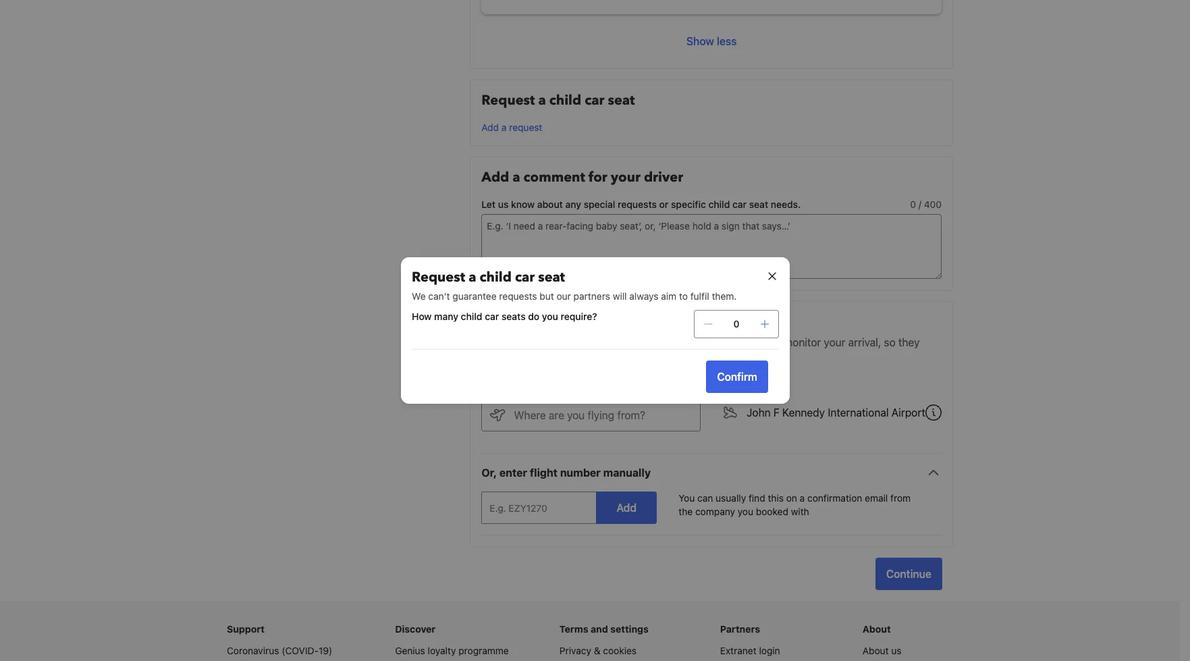 Task type: locate. For each thing, give the bounding box(es) containing it.
your up you.
[[621, 336, 642, 348]]

0 horizontal spatial driver
[[644, 168, 683, 186]]

our
[[556, 290, 571, 302], [504, 336, 520, 348]]

flight right enter
[[530, 467, 558, 479]]

0 vertical spatial and
[[578, 336, 596, 348]]

2 vertical spatial seat
[[538, 268, 565, 286]]

add a request button
[[482, 121, 542, 134]]

1 horizontal spatial us
[[892, 645, 902, 656]]

programme
[[459, 645, 509, 656]]

extranet login
[[720, 645, 780, 656]]

0 vertical spatial you
[[542, 311, 558, 322]]

require?
[[560, 311, 597, 322]]

a inside request a child car seat we can't guarantee requests but our partners will always aim to fulfil them.
[[468, 268, 476, 286]]

a
[[538, 91, 546, 109], [502, 122, 507, 133], [513, 168, 520, 186], [468, 268, 476, 286], [800, 492, 805, 504]]

our inside add flight tracking use our tool to find and add your flight details - the driver will monitor your arrival, so they know exactly when to meet you.
[[504, 336, 520, 348]]

0 vertical spatial 0
[[910, 199, 916, 210]]

1 vertical spatial know
[[482, 352, 508, 365]]

1 vertical spatial driver
[[734, 336, 762, 348]]

requests left the or
[[618, 199, 657, 210]]

seat inside request a child car seat we can't guarantee requests but our partners will always aim to fulfil them.
[[538, 268, 565, 286]]

requests up the seats
[[499, 290, 537, 302]]

and up privacy & cookies
[[591, 623, 608, 635]]

0 inside request a child car seat dialog
[[733, 318, 739, 330]]

0 vertical spatial about
[[863, 623, 891, 635]]

us
[[498, 199, 509, 210], [892, 645, 902, 656]]

1 vertical spatial the
[[679, 506, 693, 517]]

find left this
[[749, 492, 765, 504]]

/
[[919, 199, 922, 210]]

company
[[695, 506, 735, 517]]

on
[[786, 492, 797, 504]]

manually
[[603, 467, 651, 479]]

to right aim
[[679, 290, 688, 302]]

add inside button
[[617, 502, 637, 514]]

our right but
[[556, 290, 571, 302]]

0 horizontal spatial you
[[542, 311, 558, 322]]

flight left details
[[645, 336, 670, 348]]

0 horizontal spatial our
[[504, 336, 520, 348]]

or,
[[482, 467, 497, 479]]

2 horizontal spatial seat
[[749, 199, 768, 210]]

about for about us
[[863, 645, 889, 656]]

1 horizontal spatial you
[[738, 506, 754, 517]]

will
[[613, 290, 627, 302], [765, 336, 781, 348]]

flight up tool
[[513, 313, 548, 331]]

child inside request a child car seat we can't guarantee requests but our partners will always aim to fulfil them.
[[479, 268, 511, 286]]

know left about
[[511, 199, 535, 210]]

login
[[759, 645, 780, 656]]

car for request a child car seat
[[585, 91, 605, 109]]

car for how many child car seats do you require?
[[485, 311, 499, 322]]

terms
[[560, 623, 589, 635]]

0 horizontal spatial us
[[498, 199, 509, 210]]

request up can't
[[412, 268, 465, 286]]

child for request a child car seat
[[549, 91, 582, 109]]

flight inside dropdown button
[[530, 467, 558, 479]]

1 vertical spatial request
[[412, 268, 465, 286]]

request a child car seat dialog
[[385, 241, 806, 420]]

1 horizontal spatial 0
[[910, 199, 916, 210]]

know inside add flight tracking use our tool to find and add your flight details - the driver will monitor your arrival, so they know exactly when to meet you.
[[482, 352, 508, 365]]

2 vertical spatial flight
[[530, 467, 558, 479]]

you right do
[[542, 311, 558, 322]]

1 vertical spatial 0
[[733, 318, 739, 330]]

how
[[412, 311, 431, 322]]

0 left '/'
[[910, 199, 916, 210]]

add flight tracking use our tool to find and add your flight details - the driver will monitor your arrival, so they know exactly when to meet you.
[[482, 313, 920, 365]]

1 vertical spatial about
[[863, 645, 889, 656]]

1 horizontal spatial the
[[716, 336, 731, 348]]

0 vertical spatial driver
[[644, 168, 683, 186]]

add for add
[[617, 502, 637, 514]]

add down manually
[[617, 502, 637, 514]]

0 vertical spatial will
[[613, 290, 627, 302]]

0 horizontal spatial requests
[[499, 290, 537, 302]]

0 vertical spatial find
[[557, 336, 575, 348]]

partners
[[573, 290, 610, 302]]

privacy
[[560, 645, 591, 656]]

find inside add flight tracking use our tool to find and add your flight details - the driver will monitor your arrival, so they know exactly when to meet you.
[[557, 336, 575, 348]]

a inside button
[[502, 122, 507, 133]]

add left request
[[482, 122, 499, 133]]

a up request
[[538, 91, 546, 109]]

to right flying
[[757, 379, 768, 392]]

fulfil
[[690, 290, 709, 302]]

seats
[[501, 311, 525, 322]]

specific
[[671, 199, 706, 210]]

child
[[549, 91, 582, 109], [709, 199, 730, 210], [479, 268, 511, 286], [461, 311, 482, 322]]

0 horizontal spatial the
[[679, 506, 693, 517]]

and left add
[[578, 336, 596, 348]]

1 horizontal spatial will
[[765, 336, 781, 348]]

2 about from the top
[[863, 645, 889, 656]]

1 horizontal spatial find
[[749, 492, 765, 504]]

they
[[899, 336, 920, 348]]

our left tool
[[504, 336, 520, 348]]

add button
[[596, 492, 657, 524]]

a for add a request
[[502, 122, 507, 133]]

19)
[[319, 645, 332, 656]]

driver inside add flight tracking use our tool to find and add your flight details - the driver will monitor your arrival, so they know exactly when to meet you.
[[734, 336, 762, 348]]

1 horizontal spatial know
[[511, 199, 535, 210]]

continue
[[886, 568, 932, 580]]

requests
[[618, 199, 657, 210], [499, 290, 537, 302]]

a left request
[[502, 122, 507, 133]]

1 vertical spatial you
[[738, 506, 754, 517]]

your
[[611, 168, 641, 186], [621, 336, 642, 348], [824, 336, 846, 348]]

us for let
[[498, 199, 509, 210]]

request
[[482, 91, 535, 109], [412, 268, 465, 286]]

the right -
[[716, 336, 731, 348]]

0 horizontal spatial find
[[557, 336, 575, 348]]

driver
[[644, 168, 683, 186], [734, 336, 762, 348]]

know down use
[[482, 352, 508, 365]]

child for how many child car seats do you require?
[[461, 311, 482, 322]]

0 vertical spatial requests
[[618, 199, 657, 210]]

car
[[585, 91, 605, 109], [733, 199, 747, 210], [515, 268, 535, 286], [485, 311, 499, 322]]

a right the on
[[800, 492, 805, 504]]

1 horizontal spatial requests
[[618, 199, 657, 210]]

a left comment on the left
[[513, 168, 520, 186]]

continue button
[[876, 558, 943, 590]]

add a request
[[482, 122, 542, 133]]

request a child car seat we can't guarantee requests but our partners will always aim to fulfil them.
[[412, 268, 737, 302]]

support
[[227, 623, 265, 635]]

about
[[863, 623, 891, 635], [863, 645, 889, 656]]

requests inside request a child car seat we can't guarantee requests but our partners will always aim to fulfil them.
[[499, 290, 537, 302]]

0 horizontal spatial know
[[482, 352, 508, 365]]

1 vertical spatial us
[[892, 645, 902, 656]]

0 horizontal spatial 0
[[733, 318, 739, 330]]

can't
[[428, 290, 450, 302]]

1 horizontal spatial seat
[[608, 91, 635, 109]]

genius loyalty programme
[[395, 645, 509, 656]]

1 vertical spatial and
[[591, 623, 608, 635]]

you down usually
[[738, 506, 754, 517]]

add up use
[[482, 313, 509, 331]]

to left the 'meet'
[[577, 352, 587, 365]]

request for request a child car seat
[[482, 91, 535, 109]]

request inside request a child car seat we can't guarantee requests but our partners will always aim to fulfil them.
[[412, 268, 465, 286]]

number
[[560, 467, 601, 479]]

request up add a request
[[482, 91, 535, 109]]

0 vertical spatial request
[[482, 91, 535, 109]]

a up guarantee
[[468, 268, 476, 286]]

0 horizontal spatial request
[[412, 268, 465, 286]]

with
[[791, 506, 809, 517]]

to right tool
[[544, 336, 554, 348]]

1 vertical spatial our
[[504, 336, 520, 348]]

driver up confirm button
[[734, 336, 762, 348]]

find up when
[[557, 336, 575, 348]]

400
[[924, 199, 942, 210]]

add up let
[[482, 168, 509, 186]]

know
[[511, 199, 535, 210], [482, 352, 508, 365]]

international
[[828, 406, 889, 419]]

1 vertical spatial requests
[[499, 290, 537, 302]]

0
[[910, 199, 916, 210], [733, 318, 739, 330]]

seat for request a child car seat
[[608, 91, 635, 109]]

add for add flight tracking use our tool to find and add your flight details - the driver will monitor your arrival, so they know exactly when to meet you.
[[482, 313, 509, 331]]

details
[[673, 336, 705, 348]]

1 horizontal spatial driver
[[734, 336, 762, 348]]

the inside add flight tracking use our tool to find and add your flight details - the driver will monitor your arrival, so they know exactly when to meet you.
[[716, 336, 731, 348]]

do
[[528, 311, 539, 322]]

will left always
[[613, 290, 627, 302]]

to
[[679, 290, 688, 302], [544, 336, 554, 348], [577, 352, 587, 365], [757, 379, 768, 392]]

1 horizontal spatial our
[[556, 290, 571, 302]]

you
[[542, 311, 558, 322], [738, 506, 754, 517]]

0 vertical spatial flight
[[513, 313, 548, 331]]

0 vertical spatial the
[[716, 336, 731, 348]]

and inside add flight tracking use our tool to find and add your flight details - the driver will monitor your arrival, so they know exactly when to meet you.
[[578, 336, 596, 348]]

1 about from the top
[[863, 623, 891, 635]]

add inside button
[[482, 122, 499, 133]]

will left monitor
[[765, 336, 781, 348]]

flight
[[513, 313, 548, 331], [645, 336, 670, 348], [530, 467, 558, 479]]

a for request a child car seat we can't guarantee requests but our partners will always aim to fulfil them.
[[468, 268, 476, 286]]

from
[[891, 492, 911, 504]]

guarantee
[[452, 290, 496, 302]]

a inside you can usually find this on a confirmation email from the company you booked with
[[800, 492, 805, 504]]

meet
[[590, 352, 615, 365]]

car inside request a child car seat we can't guarantee requests but our partners will always aim to fulfil them.
[[515, 268, 535, 286]]

about us link
[[863, 645, 902, 656]]

0 vertical spatial our
[[556, 290, 571, 302]]

add inside add flight tracking use our tool to find and add your flight details - the driver will monitor your arrival, so they know exactly when to meet you.
[[482, 313, 509, 331]]

0 down them.
[[733, 318, 739, 330]]

(covid-
[[282, 645, 319, 656]]

1 vertical spatial will
[[765, 336, 781, 348]]

driver up the or
[[644, 168, 683, 186]]

f
[[774, 406, 780, 419]]

0 vertical spatial us
[[498, 199, 509, 210]]

0 vertical spatial seat
[[608, 91, 635, 109]]

the inside you can usually find this on a confirmation email from the company you booked with
[[679, 506, 693, 517]]

1 vertical spatial find
[[749, 492, 765, 504]]

1 horizontal spatial request
[[482, 91, 535, 109]]

the down you
[[679, 506, 693, 517]]

car for request a child car seat we can't guarantee requests but our partners will always aim to fulfil them.
[[515, 268, 535, 286]]

you
[[679, 492, 695, 504]]

0 horizontal spatial will
[[613, 290, 627, 302]]

0 horizontal spatial seat
[[538, 268, 565, 286]]



Task type: vqa. For each thing, say whether or not it's contained in the screenshot.
up to the bottom
no



Task type: describe. For each thing, give the bounding box(es) containing it.
coronavirus (covid-19) faqs link
[[227, 645, 332, 661]]

always
[[629, 290, 658, 302]]

use
[[482, 336, 501, 348]]

many
[[434, 311, 458, 322]]

genius loyalty programme link
[[395, 645, 509, 656]]

about
[[537, 199, 563, 210]]

will inside request a child car seat we can't guarantee requests but our partners will always aim to fulfil them.
[[613, 290, 627, 302]]

needs.
[[771, 199, 801, 210]]

cookies
[[603, 645, 637, 656]]

monitor
[[784, 336, 821, 348]]

1 vertical spatial flight
[[645, 336, 670, 348]]

but
[[539, 290, 554, 302]]

or
[[659, 199, 669, 210]]

0 / 400
[[910, 199, 942, 210]]

extranet
[[720, 645, 757, 656]]

special
[[584, 199, 615, 210]]

extranet login link
[[720, 645, 780, 656]]

airport
[[892, 406, 926, 419]]

your left arrival,
[[824, 336, 846, 348]]

a for request a child car seat
[[538, 91, 546, 109]]

any
[[566, 199, 581, 210]]

settings
[[611, 623, 649, 635]]

-
[[708, 336, 713, 348]]

privacy & cookies
[[560, 645, 637, 656]]

confirm button
[[706, 361, 768, 393]]

child for request a child car seat we can't guarantee requests but our partners will always aim to fulfil them.
[[479, 268, 511, 286]]

can
[[698, 492, 713, 504]]

kennedy
[[783, 406, 825, 419]]

email
[[865, 492, 888, 504]]

usually
[[716, 492, 746, 504]]

add a comment for your driver
[[482, 168, 683, 186]]

add for add a comment for your driver
[[482, 168, 509, 186]]

0 for 0 / 400
[[910, 199, 916, 210]]

how many child car seats do you require?
[[412, 311, 597, 322]]

you inside request a child car seat dialog
[[542, 311, 558, 322]]

genius
[[395, 645, 425, 656]]

request
[[509, 122, 542, 133]]

this
[[768, 492, 784, 504]]

john f kennedy international airport
[[747, 406, 926, 419]]

add for add a request
[[482, 122, 499, 133]]

let us know about any special requests or specific child car seat needs.
[[482, 199, 801, 210]]

them.
[[712, 290, 737, 302]]

0 for 0
[[733, 318, 739, 330]]

tracking
[[551, 313, 605, 331]]

about for about
[[863, 623, 891, 635]]

enter
[[500, 467, 527, 479]]

discover
[[395, 623, 436, 635]]

you can usually find this on a confirmation email from the company you booked with
[[679, 492, 911, 517]]

exactly
[[510, 352, 545, 365]]

confirmation
[[808, 492, 863, 504]]

aim
[[661, 290, 676, 302]]

seat for request a child car seat we can't guarantee requests but our partners will always aim to fulfil them.
[[538, 268, 565, 286]]

find inside you can usually find this on a confirmation email from the company you booked with
[[749, 492, 765, 504]]

about us
[[863, 645, 902, 656]]

your right for
[[611, 168, 641, 186]]

terms and settings
[[560, 623, 649, 635]]

our inside request a child car seat we can't guarantee requests but our partners will always aim to fulfil them.
[[556, 290, 571, 302]]

will inside add flight tracking use our tool to find and add your flight details - the driver will monitor your arrival, so they know exactly when to meet you.
[[765, 336, 781, 348]]

faqs
[[227, 658, 250, 661]]

coronavirus (covid-19) faqs
[[227, 645, 332, 661]]

a for add a comment for your driver
[[513, 168, 520, 186]]

0 vertical spatial know
[[511, 199, 535, 210]]

request a child car seat
[[482, 91, 635, 109]]

arrival,
[[849, 336, 881, 348]]

1 vertical spatial seat
[[749, 199, 768, 210]]

flying
[[723, 379, 754, 392]]

we
[[412, 290, 425, 302]]

less
[[717, 35, 737, 47]]

let
[[482, 199, 496, 210]]

show
[[687, 35, 714, 47]]

&
[[594, 645, 601, 656]]

show less
[[687, 35, 737, 47]]

for
[[589, 168, 607, 186]]

coronavirus
[[227, 645, 279, 656]]

or, enter flight number manually
[[482, 467, 651, 479]]

confirm
[[717, 371, 757, 383]]

you inside you can usually find this on a confirmation email from the company you booked with
[[738, 506, 754, 517]]

so
[[884, 336, 896, 348]]

us for about
[[892, 645, 902, 656]]

partners
[[720, 623, 760, 635]]

to inside request a child car seat we can't guarantee requests but our partners will always aim to fulfil them.
[[679, 290, 688, 302]]

comment
[[524, 168, 585, 186]]

or, enter flight number manually button
[[482, 465, 942, 481]]

add
[[599, 336, 618, 348]]

privacy & cookies link
[[560, 645, 637, 656]]

tool
[[523, 336, 541, 348]]

you.
[[617, 352, 638, 365]]

booked
[[756, 506, 789, 517]]

show less button
[[482, 25, 942, 57]]

loyalty
[[428, 645, 456, 656]]

request for request a child car seat we can't guarantee requests but our partners will always aim to fulfil them.
[[412, 268, 465, 286]]



